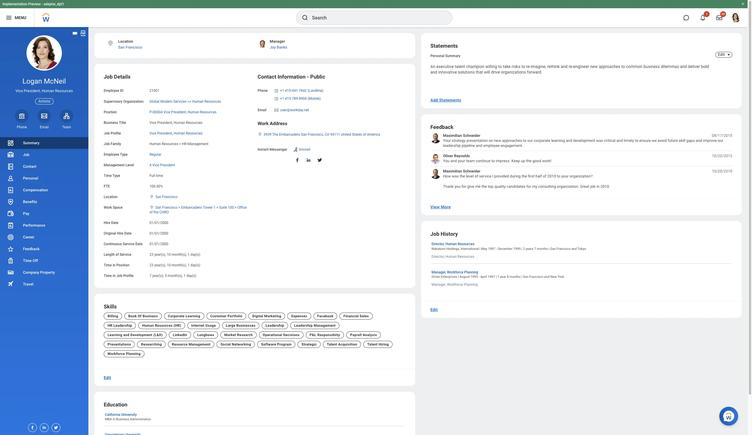 Task type: locate. For each thing, give the bounding box(es) containing it.
0 horizontal spatial for
[[462, 185, 467, 189]]

human inside navigation pane region
[[42, 89, 54, 93]]

years
[[526, 247, 534, 251]]

2 01/01/2000 from the top
[[150, 232, 168, 236]]

address
[[270, 121, 288, 126]]

phone image
[[274, 89, 279, 93], [274, 96, 279, 101]]

1 vertical spatial phone
[[17, 125, 27, 129]]

organization?
[[570, 174, 593, 179]]

your up organization. on the right
[[562, 174, 569, 179]]

job for job family
[[104, 142, 110, 146]]

original hire date element
[[150, 228, 168, 236]]

1 01/01/2000 from the top
[[150, 221, 168, 225]]

1 vertical spatial your
[[562, 174, 569, 179]]

23 inside time in position element
[[150, 264, 154, 268]]

phone image
[[18, 113, 26, 120]]

0 horizontal spatial twitter image
[[52, 424, 58, 431]]

vice inside navigation pane region
[[15, 89, 23, 93]]

job left family
[[104, 142, 110, 146]]

3 01/01/2000 from the top
[[150, 242, 168, 246]]

2 horizontal spatial date
[[135, 242, 143, 246]]

me
[[476, 185, 481, 189]]

4 vice president link
[[150, 162, 175, 168]]

resources down p-00004 vice president, human resources
[[186, 121, 203, 125]]

3939 the embarcadero san francisco, ca 94111 united states of america link
[[264, 131, 380, 137]]

2 director, from the top
[[432, 255, 445, 259]]

of right half
[[543, 174, 547, 179]]

3 leadership from the left
[[294, 324, 313, 328]]

time in position element
[[150, 260, 200, 268]]

job for job
[[23, 153, 29, 157]]

1 vertical spatial manager, workforce planning
[[432, 283, 478, 287]]

0 horizontal spatial approaches
[[502, 139, 523, 143]]

1 schneider from the top
[[463, 133, 481, 138]]

talent for talent acquisition
[[327, 343, 337, 347]]

year(s), inside time in position element
[[154, 264, 166, 268]]

2 +1 from the top
[[280, 97, 284, 101]]

resources down global modern services >> human resources
[[200, 110, 217, 114]]

0 horizontal spatial mail image
[[41, 113, 48, 120]]

day(s) up time in position element
[[191, 253, 200, 257]]

2 schneider from the top
[[463, 169, 481, 174]]

large businesses
[[226, 324, 256, 328]]

day(s) inside length of service element
[[191, 253, 200, 257]]

1 horizontal spatial for
[[527, 185, 532, 189]]

employee for employee id
[[104, 89, 119, 93]]

twitter image
[[317, 158, 323, 163], [52, 424, 58, 431]]

0 horizontal spatial list
[[0, 137, 88, 291]]

company property image
[[7, 270, 14, 277]]

job left history
[[431, 231, 440, 238]]

job inside navigation pane region
[[23, 153, 29, 157]]

to right timely
[[636, 139, 639, 143]]

the
[[527, 159, 532, 163], [460, 174, 465, 179], [522, 174, 527, 179], [482, 185, 487, 189], [154, 211, 159, 215]]

7 inside time in job profile element
[[150, 274, 152, 278]]

1 vertical spatial day(s)
[[191, 264, 200, 268]]

embarcadero right the
[[279, 133, 300, 137]]

employee's photo (maximilian schneider) image
[[431, 133, 441, 144], [431, 169, 441, 179]]

work up the "3939"
[[258, 121, 269, 126]]

1 23 year(s), 10 month(s), 1 day(s) from the top
[[150, 253, 200, 257]]

president, down 00004
[[157, 121, 173, 125]]

internet usage
[[191, 324, 216, 328]]

0 vertical spatial manager,
[[432, 271, 446, 275]]

1 vertical spatial new
[[494, 139, 502, 143]]

1 vertical spatial month(s),
[[172, 264, 187, 268]]

2 23 year(s), 10 month(s), 1 day(s) from the top
[[150, 264, 200, 268]]

1 talent from the left
[[327, 343, 337, 347]]

23 year(s), 10 month(s), 1 day(s) for position
[[150, 264, 200, 268]]

location image for work space
[[150, 206, 154, 210]]

type for time type
[[113, 174, 120, 178]]

year(s), for time in job profile
[[152, 274, 164, 278]]

2 maximilian schneider from the top
[[443, 169, 481, 174]]

and left timely
[[617, 139, 623, 143]]

learning inside learning and development (l&d) button
[[108, 334, 122, 338]]

feedback image
[[7, 246, 14, 253]]

marketing
[[264, 315, 281, 319]]

travel link
[[0, 279, 88, 291]]

vice up regular link
[[150, 131, 156, 136]]

maximilian up how
[[443, 169, 462, 174]]

contact for contact
[[23, 165, 36, 169]]

10 up time in position element
[[167, 253, 171, 257]]

0 vertical spatial month(s),
[[172, 253, 187, 257]]

title
[[119, 121, 126, 125]]

months
[[537, 247, 548, 251], [510, 275, 521, 279]]

workforce down presentations button
[[108, 352, 125, 357]]

1 horizontal spatial san francisco link
[[155, 194, 178, 199]]

work inside job details group
[[104, 206, 112, 210]]

1 415- from the top
[[285, 89, 292, 93]]

view team image
[[63, 113, 70, 120]]

year(s), down continuous service date element
[[154, 253, 166, 257]]

of up hire date element
[[150, 211, 153, 215]]

for right you
[[462, 185, 467, 189]]

0 horizontal spatial personal
[[23, 176, 38, 181]]

0 vertical spatial embarcadero
[[279, 133, 300, 137]]

1 vertical spatial contact
[[23, 165, 36, 169]]

and down hr leadership button
[[123, 334, 129, 338]]

vice president, human resources down logan mcneil
[[15, 89, 73, 93]]

business inside book of business button
[[143, 315, 158, 319]]

0 vertical spatial maximilian
[[443, 133, 462, 138]]

personal for personal
[[23, 176, 38, 181]]

1 up time in job profile element
[[188, 264, 190, 268]]

1 employee from the top
[[104, 89, 119, 93]]

manager,
[[432, 271, 446, 275], [432, 283, 446, 287]]

0 vertical spatial business
[[104, 121, 118, 125]]

year(s), inside time in job profile element
[[152, 274, 164, 278]]

time for time in job profile
[[104, 274, 112, 278]]

fte
[[104, 185, 110, 189]]

approaches inside an executive talent champion willing to take risks to re-imagine, rethink and re-engineer new approaches to common business dilemmas and deliver bold and innovative solutions that will drive organizations forward.
[[599, 64, 621, 69]]

2 vertical spatial edit
[[104, 376, 111, 381]]

approaches left 'common'
[[599, 64, 621, 69]]

enterprises
[[441, 275, 458, 279]]

career image
[[7, 234, 14, 241]]

resources down vice president, human resources link
[[162, 142, 178, 146]]

maximilian schneider for was
[[443, 169, 481, 174]]

employee's photo (oliver reynolds) image
[[431, 154, 441, 164]]

mail image
[[274, 108, 279, 113], [41, 113, 48, 120]]

vice inside vice president, human resources link
[[150, 131, 156, 136]]

inbox large image
[[717, 15, 723, 21]]

human down "holdings,"
[[446, 255, 457, 259]]

1 vertical spatial workforce
[[447, 283, 463, 287]]

0 vertical spatial approaches
[[599, 64, 621, 69]]

email button
[[37, 109, 51, 130]]

your down reynolds
[[458, 159, 466, 163]]

business inside job details group
[[104, 121, 118, 125]]

1 horizontal spatial months
[[537, 247, 548, 251]]

0 vertical spatial 415-
[[285, 89, 292, 93]]

415- for 441-
[[285, 89, 292, 93]]

months right 8
[[510, 275, 521, 279]]

33 button
[[713, 11, 727, 24]]

2 10 from the top
[[167, 264, 171, 268]]

businesses
[[237, 324, 256, 328]]

phone image for +1 415-441-7842 (landline)
[[274, 89, 279, 93]]

1 vertical spatial phone image
[[274, 96, 279, 101]]

time for time off
[[23, 259, 32, 263]]

your
[[458, 159, 466, 163], [562, 174, 569, 179]]

was
[[597, 139, 604, 143], [452, 174, 459, 179]]

1 phone image from the top
[[274, 89, 279, 93]]

embarcadero left "tower"
[[181, 206, 202, 210]]

contact inside 'link'
[[23, 165, 36, 169]]

corporate learning button
[[164, 313, 204, 320]]

maximilian for was
[[443, 169, 462, 174]]

month(s),
[[172, 253, 187, 257], [172, 264, 187, 268], [168, 274, 183, 278]]

Search Workday  search field
[[312, 11, 440, 24]]

in for business
[[113, 418, 115, 422]]

1 horizontal spatial twitter image
[[317, 158, 323, 163]]

employee's photo (maximilian schneider) image left your
[[431, 133, 441, 144]]

email up summary link
[[40, 125, 49, 129]]

linkedin image
[[40, 424, 47, 431]]

month(s), right 5
[[168, 274, 183, 278]]

2 manager, workforce planning from the top
[[432, 283, 478, 287]]

0 horizontal spatial work
[[104, 206, 112, 210]]

day(s) inside time in position element
[[191, 264, 200, 268]]

1 horizontal spatial embarcadero
[[279, 133, 300, 137]]

forward.
[[527, 70, 543, 75]]

day(s) for time in job profile
[[187, 274, 196, 278]]

2 vertical spatial date
[[135, 242, 143, 246]]

2 maximilian from the top
[[443, 169, 462, 174]]

time in position
[[104, 264, 130, 268]]

+1 left 789-
[[280, 97, 284, 101]]

year(s), for length of service
[[154, 253, 166, 257]]

corporate
[[168, 315, 185, 319]]

415- inside +1 415-441-7842 (landline) link
[[285, 89, 292, 93]]

and inside button
[[123, 334, 129, 338]]

01/01/2000 for original hire date
[[150, 232, 168, 236]]

2 23 from the top
[[150, 264, 154, 268]]

contact for contact information - public
[[258, 74, 277, 80]]

1 down time in position element
[[184, 274, 186, 278]]

of inside contact information - public group
[[363, 133, 366, 137]]

location image for location
[[150, 195, 154, 199]]

work left the space
[[104, 206, 112, 210]]

1 23 from the top
[[150, 253, 154, 257]]

phone image left 789-
[[274, 96, 279, 101]]

1 vertical spatial employee's photo (maximilian schneider) image
[[431, 169, 441, 179]]

profile up family
[[111, 131, 121, 136]]

learning up the internet
[[186, 315, 200, 319]]

to
[[522, 64, 526, 69], [622, 64, 626, 69], [523, 139, 527, 143], [636, 139, 639, 143], [492, 159, 495, 163], [557, 174, 561, 179]]

human up regular link
[[150, 142, 161, 146]]

1 vertical spatial 415-
[[285, 97, 292, 101]]

01/01/2000 for continuous service date
[[150, 242, 168, 246]]

social
[[221, 343, 231, 347]]

1 vertical spatial schneider
[[463, 169, 481, 174]]

tokyo
[[578, 247, 587, 251]]

career link
[[0, 232, 88, 244]]

close environment banner image
[[742, 2, 745, 6]]

phone image for +1 415-789-8904 (mobile)
[[274, 96, 279, 101]]

personal inside personal summary element
[[431, 54, 445, 58]]

linkedin
[[173, 334, 187, 338]]

feedback inside navigation pane region
[[23, 247, 40, 252]]

actions
[[38, 99, 50, 103]]

president, down business title element
[[157, 131, 173, 136]]

month(s), inside time in position element
[[172, 264, 187, 268]]

month(s), inside length of service element
[[172, 253, 187, 257]]

and left new
[[545, 275, 550, 279]]

to left 'common'
[[622, 64, 626, 69]]

1 horizontal spatial approaches
[[599, 64, 621, 69]]

business right of
[[143, 315, 158, 319]]

market research
[[224, 334, 253, 338]]

+1 for +1 415-789-8904 (mobile)
[[280, 97, 284, 101]]

you
[[455, 185, 461, 189]]

critical
[[605, 139, 616, 143]]

learning up presentations button
[[108, 334, 122, 338]]

december
[[498, 247, 513, 251]]

+1 415-441-7842 (landline) link
[[280, 88, 324, 93]]

human inside button
[[142, 324, 154, 328]]

vice president, human resources up vice president, human resources link
[[150, 121, 203, 125]]

our down 08/17/2015
[[718, 139, 724, 143]]

vice right 00004
[[164, 110, 170, 114]]

23 inside length of service element
[[150, 253, 154, 257]]

vice
[[15, 89, 23, 93], [164, 110, 170, 114], [150, 121, 156, 125], [150, 131, 156, 136], [152, 163, 159, 168]]

vice president, human resources for vice president, human resources link
[[150, 131, 203, 136]]

year(s), inside length of service element
[[154, 253, 166, 257]]

month(s), up time in position element
[[172, 253, 187, 257]]

operational decisions
[[263, 334, 300, 338]]

email logan mcneil element
[[37, 125, 51, 130]]

2 vertical spatial vice president, human resources
[[150, 131, 203, 136]]

0 vertical spatial work
[[258, 121, 269, 126]]

lmcneil link
[[299, 147, 311, 152]]

month(s), for time in job profile
[[168, 274, 183, 278]]

1 vertical spatial +1
[[280, 97, 284, 101]]

1 horizontal spatial our
[[718, 139, 724, 143]]

01/01/2000 down original hire date element
[[150, 242, 168, 246]]

president, inside business title element
[[157, 121, 173, 125]]

0 vertical spatial date
[[111, 221, 119, 225]]

1 vertical spatial year(s),
[[154, 264, 166, 268]]

0 vertical spatial 7
[[535, 247, 537, 251]]

statements up personal summary element
[[431, 43, 458, 49]]

1 vertical spatial location
[[104, 195, 118, 199]]

to right risks
[[522, 64, 526, 69]]

workforce inside button
[[108, 352, 125, 357]]

manager, workforce planning down enterprises
[[432, 283, 478, 287]]

workforce down enterprises
[[447, 283, 463, 287]]

talent hiring button
[[364, 342, 393, 349]]

1 vertical spatial 7
[[150, 274, 152, 278]]

1 director, human resources from the top
[[432, 243, 475, 247]]

0 horizontal spatial profile
[[111, 131, 121, 136]]

the inside san francisco > embarcadero tower 1 > suite 100 > office of the chro
[[154, 211, 159, 215]]

1 10 from the top
[[167, 253, 171, 257]]

location image
[[107, 40, 114, 47], [258, 132, 263, 136], [150, 195, 154, 199], [150, 206, 154, 210]]

improve
[[704, 139, 717, 143]]

+1 415-789-8904 (mobile) link
[[280, 95, 321, 101]]

embarcadero inside contact information - public group
[[279, 133, 300, 137]]

feedback up time off
[[23, 247, 40, 252]]

date up original hire date
[[111, 221, 119, 225]]

0 vertical spatial phone image
[[274, 89, 279, 93]]

time up the fte at left top
[[104, 174, 112, 178]]

global
[[150, 100, 160, 104]]

0 vertical spatial learning
[[186, 315, 200, 319]]

job family element
[[150, 139, 209, 147]]

contact inside group
[[258, 74, 277, 80]]

phone button
[[15, 109, 29, 130]]

candidates
[[507, 185, 526, 189]]

job details button
[[104, 74, 131, 80]]

notifications large image
[[700, 15, 706, 21]]

2 vertical spatial year(s),
[[152, 274, 164, 278]]

1 vertical spatial 23 year(s), 10 month(s), 1 day(s)
[[150, 264, 200, 268]]

development
[[130, 334, 152, 338]]

add
[[431, 98, 438, 103]]

23 year(s), 10 month(s), 1 day(s) for service
[[150, 253, 200, 257]]

1 up time in position element
[[188, 253, 190, 257]]

0 horizontal spatial phone
[[17, 125, 27, 129]]

deliver
[[688, 64, 701, 69]]

maximilian up your
[[443, 133, 462, 138]]

vice down "p-"
[[150, 121, 156, 125]]

1 vertical spatial 01/01/2000
[[150, 232, 168, 236]]

0 vertical spatial contact
[[258, 74, 277, 80]]

0 horizontal spatial feedback
[[23, 247, 40, 252]]

the left first
[[522, 174, 527, 179]]

business down california university
[[116, 418, 129, 422]]

2 415- from the top
[[285, 97, 292, 101]]

personal inside personal link
[[23, 176, 38, 181]]

0 vertical spatial employee's photo (maximilian schneider) image
[[431, 133, 441, 144]]

list
[[431, 133, 733, 189], [0, 137, 88, 291]]

time inside navigation pane region
[[23, 259, 32, 263]]

talent down analysis
[[368, 343, 378, 347]]

0 vertical spatial position
[[104, 110, 117, 114]]

1 vertical spatial vice president, human resources
[[150, 121, 203, 125]]

and down oliver reynolds link
[[451, 159, 457, 163]]

10/20/2010
[[713, 169, 733, 174]]

0 vertical spatial location
[[118, 39, 133, 44]]

2 talent from the left
[[368, 343, 378, 347]]

employee left id
[[104, 89, 119, 93]]

1 vertical spatial business
[[143, 315, 158, 319]]

president, down logan
[[24, 89, 41, 93]]

vice inside business title element
[[150, 121, 156, 125]]

vice inside p-00004 vice president, human resources link
[[164, 110, 170, 114]]

benefits image
[[7, 199, 14, 206]]

maximilian schneider up strategy
[[443, 133, 481, 138]]

feedback up your
[[431, 124, 454, 130]]

for
[[462, 185, 467, 189], [527, 185, 532, 189]]

office
[[238, 206, 247, 210]]

new inside an executive talent champion willing to take risks to re-imagine, rethink and re-engineer new approaches to common business dilemmas and deliver bold and innovative solutions that will drive organizations forward.
[[591, 64, 598, 69]]

0 vertical spatial service
[[123, 242, 135, 246]]

2 phone image from the top
[[274, 96, 279, 101]]

human resources (hr) button
[[138, 323, 185, 330]]

full time element
[[150, 173, 163, 178]]

1 vertical spatial 10
[[167, 264, 171, 268]]

contact left information
[[258, 74, 277, 80]]

learning inside corporate learning button
[[186, 315, 200, 319]]

caret down image
[[726, 52, 733, 57]]

2 manager, from the top
[[432, 283, 446, 287]]

bold
[[702, 64, 710, 69]]

0 vertical spatial director, human resources
[[432, 243, 475, 247]]

aim image
[[293, 147, 299, 153]]

human inside job family element
[[150, 142, 161, 146]]

2 maximilian schneider link from the top
[[443, 169, 481, 174]]

human resources > hr-management
[[150, 142, 209, 146]]

0 horizontal spatial re-
[[527, 64, 531, 69]]

the right me
[[482, 185, 487, 189]]

10 inside length of service element
[[167, 253, 171, 257]]

was left critical
[[597, 139, 604, 143]]

job for job history
[[431, 231, 440, 238]]

personal
[[431, 54, 445, 58], [23, 176, 38, 181]]

0 vertical spatial director,
[[432, 243, 445, 247]]

1 vertical spatial learning
[[108, 334, 122, 338]]

business title element
[[150, 117, 203, 125]]

month(s), up time in job profile element
[[172, 264, 187, 268]]

1 button
[[697, 11, 710, 24]]

1 vertical spatial was
[[452, 174, 459, 179]]

10/20/2012
[[713, 154, 733, 158]]

presentations
[[108, 343, 131, 347]]

director, down nakatomi
[[432, 255, 445, 259]]

full time
[[150, 174, 163, 178]]

1 vertical spatial months
[[510, 275, 521, 279]]

phone inside popup button
[[17, 125, 27, 129]]

0 vertical spatial type
[[120, 153, 128, 157]]

job details group
[[104, 74, 252, 279]]

441-
[[292, 89, 299, 93]]

management down employee type
[[104, 163, 125, 168]]

resources
[[55, 89, 73, 93], [205, 100, 221, 104], [200, 110, 217, 114], [186, 121, 203, 125], [186, 131, 203, 136], [162, 142, 178, 146], [458, 243, 475, 247], [458, 255, 475, 259], [155, 324, 173, 328]]

justify image
[[5, 14, 12, 21]]

1 vertical spatial work
[[104, 206, 112, 210]]

2010.
[[601, 185, 611, 189]]

email inside contact information - public group
[[258, 108, 267, 112]]

2 horizontal spatial edit
[[719, 52, 726, 57]]

of inside san francisco > embarcadero tower 1 > suite 100 > office of the chro
[[150, 211, 153, 215]]

2 employee from the top
[[104, 153, 119, 157]]

mail image up address
[[274, 108, 279, 113]]

employee's photo (maximilian schneider) image for how was the level of service i provided during the first half of 2010 to your organization? thank you for give me the top quality candidates for my consulting organization. great job in 2010.
[[431, 169, 441, 179]]

billing button
[[104, 313, 122, 320]]

(l&d)
[[153, 334, 163, 338]]

1 for from the left
[[462, 185, 467, 189]]

personal up 'an'
[[431, 54, 445, 58]]

415- down 441-
[[285, 97, 292, 101]]

schneider up the presentation
[[463, 133, 481, 138]]

0 vertical spatial +1
[[280, 89, 284, 93]]

415- up 789-
[[285, 89, 292, 93]]

vice right 4
[[152, 163, 159, 168]]

1 vertical spatial director, human resources
[[432, 255, 475, 259]]

management inside job family element
[[188, 142, 209, 146]]

university
[[121, 413, 137, 418]]

0 horizontal spatial edit button
[[101, 372, 114, 384]]

director, human resources up "holdings,"
[[432, 243, 475, 247]]

performance
[[23, 224, 45, 228]]

contact information - public button
[[258, 74, 325, 80]]

10 inside time in position element
[[167, 264, 171, 268]]

an executive talent champion willing to take risks to re-imagine, rethink and re-engineer new approaches to common business dilemmas and deliver bold and innovative solutions that will drive organizations forward.
[[431, 64, 711, 75]]

resources down international
[[458, 255, 475, 259]]

work inside contact information - public group
[[258, 121, 269, 126]]

1 vertical spatial san francisco link
[[155, 194, 178, 199]]

|
[[480, 247, 481, 251], [522, 247, 523, 251], [549, 247, 550, 251], [458, 275, 459, 279], [496, 275, 497, 279], [522, 275, 523, 279]]

year
[[500, 275, 507, 279]]

level
[[466, 174, 474, 179]]

off
[[33, 259, 38, 263]]

- left december
[[497, 247, 497, 251]]

position down 'supervisory'
[[104, 110, 117, 114]]

2 our from the left
[[718, 139, 724, 143]]

7 right years
[[535, 247, 537, 251]]

re- up forward.
[[527, 64, 531, 69]]

2 vertical spatial day(s)
[[187, 274, 196, 278]]

1 maximilian schneider link from the top
[[443, 133, 481, 138]]

new right on
[[494, 139, 502, 143]]

maximilian schneider link for was
[[443, 169, 481, 174]]

resources inside business title element
[[186, 121, 203, 125]]

leadership for leadership
[[266, 324, 284, 328]]

position up time in job profile
[[116, 264, 130, 268]]

compensation image
[[7, 187, 14, 194]]

job image
[[7, 152, 14, 159]]

1 right notifications large icon
[[706, 12, 708, 16]]

0 vertical spatial edit
[[719, 52, 726, 57]]

415- inside +1 415-789-8904 (mobile) link
[[285, 97, 292, 101]]

planning down 1995
[[464, 283, 478, 287]]

1 vertical spatial approaches
[[502, 139, 523, 143]]

how was the level of service i provided during the first half of 2010 to your organization? thank you for give me the top quality candidates for my consulting organization. great job in 2010.
[[443, 174, 611, 189]]

maximilian schneider
[[443, 133, 481, 138], [443, 169, 481, 174]]

0 vertical spatial edit button
[[428, 304, 440, 316]]

2 leadership from the left
[[266, 324, 284, 328]]

day(s) inside time in job profile element
[[187, 274, 196, 278]]

work for work address
[[258, 121, 269, 126]]

francisco inside location san francisco
[[126, 45, 142, 50]]

day(s)
[[191, 253, 200, 257], [191, 264, 200, 268], [187, 274, 196, 278]]

0 horizontal spatial edit
[[104, 376, 111, 381]]

nakatomi
[[432, 247, 446, 251]]

1 vertical spatial twitter image
[[52, 424, 58, 431]]

1 +1 from the top
[[280, 89, 284, 93]]

1 vertical spatial personal
[[23, 176, 38, 181]]

0 vertical spatial phone
[[258, 89, 268, 93]]

date for hire
[[124, 232, 132, 236]]

0 horizontal spatial our
[[528, 139, 533, 143]]

0 vertical spatial 23
[[150, 253, 154, 257]]

1 maximilian schneider from the top
[[443, 133, 481, 138]]

customer
[[210, 315, 227, 319]]

1 vertical spatial director,
[[432, 255, 445, 259]]

1 horizontal spatial list
[[431, 133, 733, 189]]

location inside job details group
[[104, 195, 118, 199]]

future
[[668, 139, 678, 143]]

23 year(s), 10 month(s), 1 day(s) up time in position element
[[150, 253, 200, 257]]

reynolds
[[454, 154, 470, 158]]

location for location san francisco
[[118, 39, 133, 44]]

was inside "your strategy presentation on new approaches to our corporate learning and development was critical and timely to ensure we avoid future skill gaps and improve our leadership pipeline and employee engagement."
[[597, 139, 604, 143]]

april
[[481, 275, 487, 279]]

profile logan mcneil image
[[732, 13, 741, 24]]

location image for work address
[[258, 132, 263, 136]]

1 vertical spatial feedback
[[23, 247, 40, 252]]

continuous service date element
[[150, 239, 168, 247]]

0 vertical spatial your
[[458, 159, 466, 163]]

supervisory organization
[[104, 100, 144, 104]]

continue
[[476, 159, 491, 163]]

10 for length of service
[[167, 253, 171, 257]]

1 vertical spatial date
[[124, 232, 132, 236]]

vice president, human resources link
[[150, 130, 203, 136]]

1 horizontal spatial feedback
[[431, 124, 454, 130]]

schneider for the
[[463, 169, 481, 174]]

0 vertical spatial new
[[591, 64, 598, 69]]

month(s), inside time in job profile element
[[168, 274, 183, 278]]

2 employee's photo (maximilian schneider) image from the top
[[431, 169, 441, 179]]

location inside location san francisco
[[118, 39, 133, 44]]

organization.
[[557, 185, 580, 189]]

day(s) for length of service
[[191, 253, 200, 257]]

1 maximilian from the top
[[443, 133, 462, 138]]

strategy
[[452, 139, 466, 143]]

longbows
[[197, 334, 214, 338]]

0 vertical spatial san francisco link
[[118, 45, 142, 50]]

1 employee's photo (maximilian schneider) image from the top
[[431, 133, 441, 144]]

- left "april"
[[479, 275, 480, 279]]

company
[[23, 271, 39, 275]]

1 horizontal spatial summary
[[446, 54, 461, 58]]

location
[[118, 39, 133, 44], [104, 195, 118, 199]]

summary up job link
[[23, 141, 39, 145]]

2 director, human resources from the top
[[432, 255, 475, 259]]

0 vertical spatial twitter image
[[317, 158, 323, 163]]

travel image
[[7, 281, 14, 288]]

2 vertical spatial business
[[116, 418, 129, 422]]

1 vertical spatial maximilian schneider
[[443, 169, 481, 174]]



Task type: describe. For each thing, give the bounding box(es) containing it.
timely
[[624, 139, 635, 143]]

leadership button
[[262, 323, 288, 330]]

add statements button
[[428, 94, 464, 106]]

corporate
[[534, 139, 551, 143]]

mail image inside popup button
[[41, 113, 48, 120]]

resources inside navigation pane region
[[55, 89, 73, 93]]

0 vertical spatial workforce
[[447, 271, 464, 275]]

digital marketing
[[253, 315, 281, 319]]

1 horizontal spatial profile
[[123, 274, 134, 278]]

(mobile)
[[308, 97, 321, 101]]

expenses button
[[288, 313, 311, 320]]

0 horizontal spatial months
[[510, 275, 521, 279]]

0 horizontal spatial hire
[[104, 221, 110, 225]]

san inside contact information - public group
[[301, 133, 307, 137]]

in for job
[[113, 274, 116, 278]]

in for position
[[113, 264, 116, 268]]

details
[[114, 74, 131, 80]]

time for time in position
[[104, 264, 112, 268]]

president, inside navigation pane region
[[24, 89, 41, 93]]

business
[[644, 64, 660, 69]]

facebook image
[[295, 158, 300, 163]]

development
[[574, 139, 596, 143]]

2 for from the left
[[527, 185, 532, 189]]

regular link
[[150, 152, 162, 157]]

vice president, human resources inside navigation pane region
[[15, 89, 73, 93]]

your inside how was the level of service i provided during the first half of 2010 to your organization? thank you for give me the top quality candidates for my consulting organization. great job in 2010.
[[562, 174, 569, 179]]

work for work space
[[104, 206, 112, 210]]

summary inside navigation pane region
[[23, 141, 39, 145]]

team logan mcneil element
[[60, 125, 73, 130]]

personal image
[[7, 175, 14, 182]]

twitter image inside contact information - public group
[[317, 158, 323, 163]]

oliver reynolds
[[443, 154, 470, 158]]

approaches inside "your strategy presentation on new approaches to our corporate learning and development was critical and timely to ensure we avoid future skill gaps and improve our leadership pipeline and employee engagement."
[[502, 139, 523, 143]]

p&l responsibiity
[[310, 334, 340, 338]]

pay image
[[7, 211, 14, 218]]

0 vertical spatial profile
[[111, 131, 121, 136]]

san inside location san francisco
[[118, 45, 125, 50]]

global modern services >> human resources link
[[150, 98, 221, 104]]

consulting
[[539, 185, 556, 189]]

analysis
[[363, 334, 377, 338]]

human right >>
[[192, 100, 204, 104]]

100.00%
[[150, 185, 163, 189]]

and left tokyo at the bottom of the page
[[572, 247, 577, 251]]

talent for talent hiring
[[368, 343, 378, 347]]

phone logan mcneil element
[[15, 125, 29, 130]]

octan
[[432, 275, 440, 279]]

human inside business title element
[[174, 121, 185, 125]]

1 vertical spatial position
[[116, 264, 130, 268]]

10 for time in position
[[167, 264, 171, 268]]

phone inside contact information - public group
[[258, 89, 268, 93]]

1 inside time in position element
[[188, 264, 190, 268]]

in inside how was the level of service i provided during the first half of 2010 to your organization? thank you for give me the top quality candidates for my consulting organization. great job in 2010.
[[597, 185, 600, 189]]

1 manager, from the top
[[432, 271, 446, 275]]

navigation pane region
[[0, 27, 88, 436]]

mcneil
[[44, 77, 66, 86]]

1 leadership from the left
[[114, 324, 132, 328]]

the left level
[[460, 174, 465, 179]]

an
[[431, 64, 436, 69]]

maximilian for strategy
[[443, 133, 462, 138]]

president
[[160, 163, 175, 168]]

time off image
[[7, 258, 14, 265]]

resource management button
[[168, 342, 214, 349]]

0 horizontal spatial date
[[111, 221, 119, 225]]

human up "holdings,"
[[446, 243, 457, 247]]

p-00004 vice president, human resources link
[[150, 109, 217, 114]]

| right 8
[[522, 275, 523, 279]]

1 horizontal spatial mail image
[[274, 108, 279, 113]]

resources inside button
[[155, 324, 173, 328]]

of right length
[[116, 253, 119, 257]]

view more button
[[428, 202, 453, 213]]

talent acquisition button
[[323, 342, 361, 349]]

1 left year on the right bottom of the page
[[498, 275, 500, 279]]

team
[[467, 159, 475, 163]]

of
[[138, 315, 142, 319]]

23 for time in position
[[150, 264, 154, 268]]

leadership for leadership management
[[294, 324, 313, 328]]

1 manager, workforce planning from the top
[[432, 271, 479, 275]]

1 vertical spatial service
[[120, 253, 131, 257]]

summary image
[[7, 140, 14, 147]]

organizations
[[501, 70, 526, 75]]

0 vertical spatial summary
[[446, 54, 461, 58]]

and down 'an'
[[431, 70, 438, 75]]

that
[[476, 70, 483, 75]]

performance image
[[7, 222, 14, 229]]

risks
[[512, 64, 521, 69]]

1 re- from the left
[[527, 64, 531, 69]]

items selected list
[[274, 88, 333, 102]]

property
[[40, 271, 55, 275]]

tag image
[[72, 30, 78, 37]]

hiring
[[379, 343, 389, 347]]

length of service element
[[150, 249, 200, 257]]

operational
[[263, 334, 282, 338]]

san inside san francisco > embarcadero tower 1 > suite 100 > office of the chro
[[155, 206, 161, 210]]

to left the corporate
[[523, 139, 527, 143]]

fte element
[[150, 181, 163, 189]]

23 for length of service
[[150, 253, 154, 257]]

length of service
[[104, 253, 131, 257]]

location for location
[[104, 195, 118, 199]]

list containing summary
[[0, 137, 88, 291]]

management down longbows button
[[189, 343, 211, 347]]

my
[[533, 185, 538, 189]]

personal summary element
[[431, 53, 461, 58]]

imagine,
[[531, 64, 547, 69]]

will
[[484, 70, 491, 75]]

time for time type
[[104, 174, 112, 178]]

p-00004 vice president, human resources
[[150, 110, 217, 114]]

and left deliver
[[681, 64, 687, 69]]

personal link
[[0, 173, 88, 185]]

415- for 789-
[[285, 97, 292, 101]]

email inside popup button
[[40, 125, 49, 129]]

schneider for presentation
[[463, 133, 481, 138]]

2 re- from the left
[[569, 64, 574, 69]]

resources up international
[[458, 243, 475, 247]]

statements inside add statements button
[[439, 98, 462, 103]]

work!
[[543, 159, 552, 163]]

| left year on the right bottom of the page
[[496, 275, 497, 279]]

hr leadership button
[[104, 323, 136, 330]]

resources right >>
[[205, 100, 221, 104]]

+1 for +1 415-441-7842 (landline)
[[280, 89, 284, 93]]

employee's photo (maximilian schneider) image for your strategy presentation on new approaches to our corporate learning and development was critical and timely to ensure we avoid future skill gaps and improve our leadership pipeline and employee engagement.
[[431, 133, 441, 144]]

0 horizontal spatial san francisco link
[[118, 45, 142, 50]]

and right 'rethink' at the top of the page
[[561, 64, 568, 69]]

edit button for job history
[[428, 304, 440, 316]]

0 vertical spatial 1997
[[488, 247, 496, 251]]

job for job profile
[[104, 131, 110, 136]]

month(s), for time in position
[[172, 264, 187, 268]]

business for mba in business administration
[[116, 418, 129, 422]]

actions button
[[35, 98, 54, 105]]

business for book of business
[[143, 315, 158, 319]]

pay
[[23, 212, 29, 216]]

| left 2
[[522, 247, 523, 251]]

networking
[[232, 343, 251, 347]]

and right gaps
[[696, 139, 703, 143]]

(hr)
[[174, 324, 181, 328]]

maximilian schneider for strategy
[[443, 133, 481, 138]]

facebook image
[[28, 424, 35, 431]]

to inside how was the level of service i provided during the first half of 2010 to your organization? thank you for give me the top quality candidates for my consulting organization. great job in 2010.
[[557, 174, 561, 179]]

common
[[627, 64, 643, 69]]

logan
[[23, 77, 42, 86]]

leadership management button
[[291, 323, 340, 330]]

resources up hr-
[[186, 131, 203, 136]]

100
[[228, 206, 234, 210]]

789-
[[292, 97, 299, 101]]

vice inside 4 vice president link
[[152, 163, 159, 168]]

vice president, human resources for business title element
[[150, 121, 203, 125]]

1 inside san francisco > embarcadero tower 1 > suite 100 > office of the chro
[[214, 206, 216, 210]]

1 our from the left
[[528, 139, 533, 143]]

good
[[533, 159, 542, 163]]

market research button
[[221, 332, 257, 339]]

view printable version (pdf) image
[[80, 30, 86, 37]]

> inside job family element
[[179, 142, 181, 146]]

| down "manager, workforce planning" link
[[458, 275, 459, 279]]

type for employee type
[[120, 153, 128, 157]]

pay link
[[0, 208, 88, 220]]

gaps
[[687, 139, 695, 143]]

1 inside button
[[706, 12, 708, 16]]

3939 the embarcadero san francisco, ca 94111 united states of america
[[264, 133, 380, 137]]

search image
[[302, 14, 309, 21]]

administration
[[130, 418, 151, 422]]

president, up business title element
[[171, 110, 187, 114]]

internet
[[191, 324, 205, 328]]

| left may
[[480, 247, 481, 251]]

1 vertical spatial planning
[[464, 283, 478, 287]]

1 horizontal spatial hire
[[117, 232, 124, 236]]

+1 415-789-8904 (mobile)
[[280, 97, 321, 101]]

new inside "your strategy presentation on new approaches to our corporate learning and development was critical and timely to ensure we avoid future skill gaps and improve our leadership pipeline and employee engagement."
[[494, 139, 502, 143]]

contact image
[[7, 163, 14, 170]]

planning inside button
[[126, 352, 141, 357]]

- inside group
[[307, 74, 309, 80]]

and right learning
[[566, 139, 573, 143]]

1 inside length of service element
[[188, 253, 190, 257]]

to left impress.
[[492, 159, 495, 163]]

menu banner
[[0, 0, 748, 27]]

customer portfolio button
[[207, 313, 246, 320]]

1 vertical spatial 1997
[[488, 275, 495, 279]]

edit button for skills
[[101, 372, 114, 384]]

job for job details
[[104, 74, 113, 80]]

1999
[[514, 247, 521, 251]]

manager
[[270, 39, 285, 44]]

and down the presentation
[[476, 144, 483, 148]]

human up job family element
[[174, 131, 185, 136]]

business title
[[104, 121, 126, 125]]

month(s), for length of service
[[172, 253, 187, 257]]

human down >>
[[188, 110, 199, 114]]

personal for personal summary
[[431, 54, 445, 58]]

level
[[126, 163, 134, 168]]

of right level
[[475, 174, 479, 179]]

hire date element
[[150, 218, 168, 226]]

hr leadership
[[108, 324, 132, 328]]

international
[[461, 247, 479, 251]]

08/17/2015
[[713, 133, 733, 138]]

edit link
[[719, 52, 726, 58]]

job link
[[0, 149, 88, 161]]

time in job profile element
[[150, 271, 196, 279]]

august
[[460, 275, 470, 279]]

maximilian schneider link for strategy
[[443, 133, 481, 138]]

team
[[62, 125, 71, 129]]

0 vertical spatial planning
[[465, 271, 479, 275]]

day(s) for time in position
[[191, 264, 200, 268]]

year(s), for time in position
[[154, 264, 166, 268]]

edit for skills
[[104, 376, 111, 381]]

job down time in position
[[116, 274, 122, 278]]

1 inside time in job profile element
[[184, 274, 186, 278]]

0 vertical spatial months
[[537, 247, 548, 251]]

date for service
[[135, 242, 143, 246]]

the right up
[[527, 159, 532, 163]]

1 director, from the top
[[432, 243, 445, 247]]

researching
[[141, 343, 162, 347]]

employee id element
[[150, 85, 160, 93]]

you
[[443, 159, 450, 163]]

location image left location san francisco
[[107, 40, 114, 47]]

history
[[441, 231, 458, 238]]

was inside how was the level of service i provided during the first half of 2010 to your organization? thank you for give me the top quality candidates for my consulting organization. great job in 2010.
[[452, 174, 459, 179]]

list containing maximilian schneider
[[431, 133, 733, 189]]

implementation
[[2, 2, 27, 6]]

strategic button
[[298, 342, 321, 349]]

0 vertical spatial statements
[[431, 43, 458, 49]]

edit for job history
[[431, 308, 438, 312]]

resources inside job family element
[[162, 142, 178, 146]]

p&l responsibiity button
[[306, 332, 344, 339]]

| right years
[[549, 247, 550, 251]]

continuous service date
[[104, 242, 143, 246]]

2010
[[548, 174, 556, 179]]

francisco inside san francisco > embarcadero tower 1 > suite 100 > office of the chro
[[162, 206, 178, 210]]

linkedin image
[[306, 158, 311, 163]]

employee for employee type
[[104, 153, 119, 157]]

performance link
[[0, 220, 88, 232]]

01/01/2000 for hire date
[[150, 221, 168, 225]]

- inside menu banner
[[42, 2, 43, 6]]

embarcadero inside san francisco > embarcadero tower 1 > suite 100 > office of the chro
[[181, 206, 202, 210]]

champion
[[467, 64, 485, 69]]

contact information - public group
[[258, 74, 406, 167]]

management up "p&l responsibiity" button
[[314, 324, 336, 328]]



Task type: vqa. For each thing, say whether or not it's contained in the screenshot.


